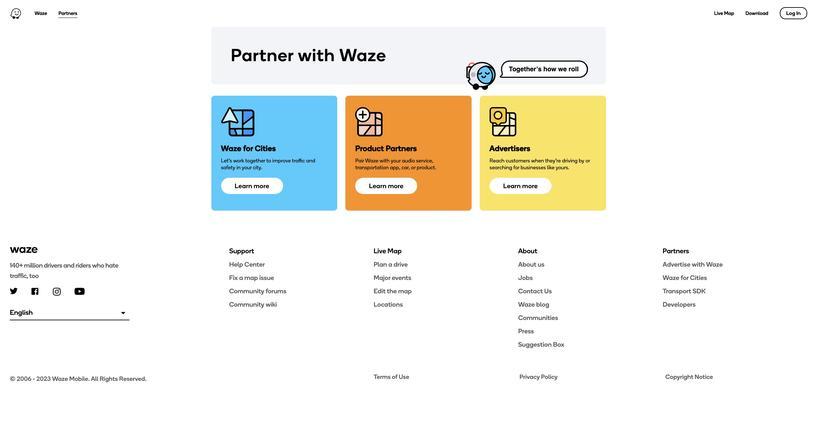 Task type: describe. For each thing, give the bounding box(es) containing it.
terms
[[374, 374, 391, 381]]

traffic,
[[10, 273, 28, 280]]

2 horizontal spatial for
[[681, 274, 689, 282]]

let's work together to improve traffic and safety in your city.
[[221, 158, 315, 171]]

about for about
[[518, 247, 537, 255]]

2006
[[17, 376, 31, 383]]

safety
[[221, 165, 235, 171]]

box
[[553, 341, 564, 349]]

0 vertical spatial cities
[[255, 144, 276, 153]]

fix a map issue
[[229, 274, 274, 282]]

0 vertical spatial live map
[[714, 10, 734, 16]]

a for fix
[[239, 274, 243, 282]]

plan a drive
[[374, 261, 408, 269]]

drivers
[[44, 262, 62, 270]]

1 vertical spatial partners
[[386, 144, 417, 153]]

terms of use
[[374, 374, 409, 381]]

let's
[[221, 158, 232, 164]]

contact
[[518, 288, 543, 296]]

fix
[[229, 274, 238, 282]]

advertise with waze
[[663, 261, 723, 269]]

edit the map
[[374, 288, 412, 296]]

with for advertise
[[692, 261, 705, 269]]

community forums
[[229, 288, 286, 296]]

audio
[[402, 158, 415, 164]]

{{ data.sidebar.logolink.text }} image
[[10, 247, 38, 254]]

who
[[92, 262, 104, 270]]

copyright notice
[[665, 374, 713, 381]]

reach customers when they're driving by or searching for businesses like yours.
[[490, 158, 590, 171]]

us
[[544, 288, 552, 296]]

suggestion
[[518, 341, 552, 349]]

searching
[[490, 165, 512, 171]]

reach
[[490, 158, 505, 164]]

product partners
[[355, 144, 417, 153]]

like
[[547, 165, 555, 171]]

log
[[786, 10, 795, 16]]

copyright notice link
[[665, 374, 807, 382]]

communities link
[[518, 314, 663, 323]]

the
[[387, 288, 397, 296]]

product
[[355, 144, 384, 153]]

0 horizontal spatial waze for cities
[[221, 144, 276, 153]]

issue
[[259, 274, 274, 282]]

reserved.
[[119, 376, 147, 383]]

press link
[[518, 328, 663, 336]]

use
[[399, 374, 409, 381]]

drive
[[394, 261, 408, 269]]

waze inside "link"
[[706, 261, 723, 269]]

learn more for partners
[[369, 182, 404, 190]]

to
[[266, 158, 271, 164]]

help center
[[229, 261, 265, 269]]

help center link
[[229, 261, 374, 269]]

fix a map issue link
[[229, 274, 374, 283]]

when
[[531, 158, 544, 164]]

instagram link
[[53, 288, 61, 296]]

about us
[[518, 261, 545, 269]]

together
[[245, 158, 265, 164]]

events
[[392, 274, 411, 282]]

more for partners
[[388, 182, 404, 190]]

about for about us
[[518, 261, 536, 269]]

0 horizontal spatial partners
[[58, 10, 77, 16]]

support
[[229, 247, 254, 255]]

©
[[10, 376, 15, 383]]

transport sdk
[[663, 288, 706, 296]]

hate
[[105, 262, 118, 270]]

learn more link for partners
[[355, 178, 417, 194]]

riders
[[76, 262, 91, 270]]

blog
[[536, 301, 549, 309]]

1 vertical spatial cities
[[690, 274, 707, 282]]

mobile.
[[69, 376, 90, 383]]

improve
[[272, 158, 291, 164]]

major events
[[374, 274, 411, 282]]

advertisers
[[490, 144, 530, 153]]

work
[[233, 158, 244, 164]]

youtube link
[[74, 288, 85, 296]]

communities
[[518, 315, 558, 322]]

city.
[[253, 165, 262, 171]]

in
[[236, 165, 241, 171]]

caret down image
[[121, 310, 125, 317]]

home image
[[10, 8, 22, 19]]

-
[[33, 376, 35, 383]]

transport sdk link
[[663, 287, 807, 296]]

traffic
[[292, 158, 305, 164]]

1 vertical spatial live map
[[374, 247, 402, 255]]

waze for cities link
[[663, 274, 807, 283]]

community wiki link
[[229, 301, 374, 309]]

all
[[91, 376, 98, 383]]

major
[[374, 274, 390, 282]]

facebook image
[[31, 288, 38, 296]]

driving
[[562, 158, 578, 164]]

with inside "pair waze with your audio service, transportation app, car, or product."
[[380, 158, 390, 164]]

locations
[[374, 301, 403, 309]]

for inside the reach customers when they're driving by or searching for businesses like yours.
[[513, 165, 520, 171]]

major events link
[[374, 274, 518, 283]]

youtube image
[[74, 288, 85, 296]]



Task type: vqa. For each thing, say whether or not it's contained in the screenshot.
your in the Pair Waze With Your Audio Service, Transportation App, Car, Or Product.
yes



Task type: locate. For each thing, give the bounding box(es) containing it.
1 horizontal spatial partners
[[386, 144, 417, 153]]

2 learn more link from the left
[[355, 178, 417, 194]]

2 more from the left
[[388, 182, 404, 190]]

plan
[[374, 261, 387, 269]]

1 vertical spatial about
[[518, 261, 536, 269]]

million
[[24, 262, 43, 270]]

or inside "pair waze with your audio service, transportation app, car, or product."
[[411, 165, 416, 171]]

us
[[538, 261, 545, 269]]

more down app,
[[388, 182, 404, 190]]

and right traffic
[[306, 158, 315, 164]]

notice
[[695, 374, 713, 381]]

english link
[[10, 306, 129, 321]]

1 vertical spatial for
[[513, 165, 520, 171]]

0 horizontal spatial more
[[254, 182, 269, 190]]

3 learn from the left
[[503, 182, 521, 190]]

and left riders
[[63, 262, 74, 270]]

1 horizontal spatial with
[[380, 158, 390, 164]]

community down 'fix a map issue'
[[229, 288, 264, 296]]

0 vertical spatial a
[[388, 261, 392, 269]]

2 learn more from the left
[[369, 182, 404, 190]]

3 learn more link from the left
[[490, 178, 552, 194]]

0 vertical spatial your
[[391, 158, 401, 164]]

map for the
[[398, 288, 412, 296]]

0 horizontal spatial live map
[[374, 247, 402, 255]]

cities up to
[[255, 144, 276, 153]]

0 vertical spatial for
[[243, 144, 253, 153]]

1 vertical spatial and
[[63, 262, 74, 270]]

twitter link
[[10, 288, 18, 295]]

partners link
[[58, 10, 77, 16]]

2 vertical spatial with
[[692, 261, 705, 269]]

0 vertical spatial partners
[[58, 10, 77, 16]]

learn more link down city.
[[221, 178, 283, 194]]

2 horizontal spatial learn more
[[503, 182, 538, 190]]

partner with waze
[[231, 45, 386, 66]]

and inside 140+ million drivers and riders who hate traffic, too
[[63, 262, 74, 270]]

map for a
[[244, 274, 258, 282]]

1 horizontal spatial map
[[724, 10, 734, 16]]

0 horizontal spatial learn more link
[[221, 178, 283, 194]]

transport
[[663, 288, 691, 296]]

1 horizontal spatial for
[[513, 165, 520, 171]]

about up about us
[[518, 247, 537, 255]]

1 vertical spatial a
[[239, 274, 243, 282]]

live
[[714, 10, 723, 16], [374, 247, 386, 255]]

a right plan
[[388, 261, 392, 269]]

a for plan
[[388, 261, 392, 269]]

1 more from the left
[[254, 182, 269, 190]]

community for community wiki
[[229, 301, 264, 309]]

2 horizontal spatial learn more link
[[490, 178, 552, 194]]

your inside let's work together to improve traffic and safety in your city.
[[242, 165, 252, 171]]

press
[[518, 328, 534, 336]]

0 horizontal spatial a
[[239, 274, 243, 282]]

0 vertical spatial and
[[306, 158, 315, 164]]

0 vertical spatial or
[[586, 158, 590, 164]]

1 horizontal spatial learn
[[369, 182, 387, 190]]

partners
[[58, 10, 77, 16], [386, 144, 417, 153], [663, 247, 689, 255]]

with inside "link"
[[692, 261, 705, 269]]

of
[[392, 374, 397, 381]]

1 horizontal spatial cities
[[690, 274, 707, 282]]

140+ million drivers and riders who hate traffic, too
[[10, 262, 118, 280]]

0 horizontal spatial your
[[242, 165, 252, 171]]

community
[[229, 288, 264, 296], [229, 301, 264, 309]]

© 2006 - 2023 waze mobile. all rights reserved.
[[10, 376, 147, 383]]

1 vertical spatial live
[[374, 247, 386, 255]]

1 vertical spatial waze for cities
[[663, 274, 707, 282]]

0 horizontal spatial with
[[298, 45, 335, 66]]

0 vertical spatial about
[[518, 247, 537, 255]]

0 horizontal spatial cities
[[255, 144, 276, 153]]

jobs link
[[518, 274, 663, 283]]

your right in
[[242, 165, 252, 171]]

0 vertical spatial with
[[298, 45, 335, 66]]

learn more link
[[221, 178, 283, 194], [355, 178, 417, 194], [490, 178, 552, 194]]

1 horizontal spatial learn more link
[[355, 178, 417, 194]]

your
[[391, 158, 401, 164], [242, 165, 252, 171]]

terms of use link
[[374, 374, 516, 382]]

english
[[10, 309, 33, 317]]

about
[[518, 247, 537, 255], [518, 261, 536, 269]]

0 horizontal spatial map
[[244, 274, 258, 282]]

learn down in
[[235, 182, 252, 190]]

locations link
[[374, 301, 518, 309]]

about up jobs
[[518, 261, 536, 269]]

learn more link down "businesses"
[[490, 178, 552, 194]]

1 horizontal spatial or
[[586, 158, 590, 164]]

your up app,
[[391, 158, 401, 164]]

1 community from the top
[[229, 288, 264, 296]]

1 learn more from the left
[[235, 182, 269, 190]]

download link
[[746, 10, 768, 16]]

learn more down city.
[[235, 182, 269, 190]]

log in
[[786, 10, 801, 16]]

live map
[[714, 10, 734, 16], [374, 247, 402, 255]]

0 horizontal spatial learn
[[235, 182, 252, 190]]

or right car,
[[411, 165, 416, 171]]

1 vertical spatial your
[[242, 165, 252, 171]]

1 horizontal spatial map
[[398, 288, 412, 296]]

1 horizontal spatial your
[[391, 158, 401, 164]]

2 about from the top
[[518, 261, 536, 269]]

they're
[[545, 158, 561, 164]]

with for partner
[[298, 45, 335, 66]]

and
[[306, 158, 315, 164], [63, 262, 74, 270]]

by
[[579, 158, 584, 164]]

1 vertical spatial community
[[229, 301, 264, 309]]

waze blog link
[[518, 301, 663, 309]]

2 community from the top
[[229, 301, 264, 309]]

learn more link down app,
[[355, 178, 417, 194]]

waze for cities up together
[[221, 144, 276, 153]]

plan a drive link
[[374, 261, 518, 269]]

learn for product
[[369, 182, 387, 190]]

1 horizontal spatial live
[[714, 10, 723, 16]]

learn more down app,
[[369, 182, 404, 190]]

1 about from the top
[[518, 247, 537, 255]]

2 vertical spatial for
[[681, 274, 689, 282]]

log in link
[[780, 7, 807, 19]]

more down "businesses"
[[522, 182, 538, 190]]

for up transport sdk
[[681, 274, 689, 282]]

yours.
[[556, 165, 569, 171]]

1 vertical spatial with
[[380, 158, 390, 164]]

1 vertical spatial map
[[388, 247, 402, 255]]

facebook link
[[31, 288, 38, 296]]

0 horizontal spatial map
[[388, 247, 402, 255]]

live map link
[[714, 10, 734, 16]]

waze blog
[[518, 301, 549, 309]]

map left download link
[[724, 10, 734, 16]]

edit the map link
[[374, 287, 518, 296]]

learn more down "businesses"
[[503, 182, 538, 190]]

3 more from the left
[[522, 182, 538, 190]]

0 horizontal spatial or
[[411, 165, 416, 171]]

map up the plan a drive
[[388, 247, 402, 255]]

your inside "pair waze with your audio service, transportation app, car, or product."
[[391, 158, 401, 164]]

community inside 'link'
[[229, 301, 264, 309]]

instagram image
[[53, 288, 61, 296]]

a
[[388, 261, 392, 269], [239, 274, 243, 282]]

more down city.
[[254, 182, 269, 190]]

advertise
[[663, 261, 691, 269]]

center
[[244, 261, 265, 269]]

1 learn from the left
[[235, 182, 252, 190]]

copyright
[[665, 374, 693, 381]]

1 learn more link from the left
[[221, 178, 283, 194]]

0 horizontal spatial learn more
[[235, 182, 269, 190]]

suggestion box link
[[518, 341, 663, 349]]

2 horizontal spatial partners
[[663, 247, 689, 255]]

2023
[[36, 376, 51, 383]]

learn more for for
[[235, 182, 269, 190]]

map right the
[[398, 288, 412, 296]]

1 horizontal spatial a
[[388, 261, 392, 269]]

contact us link
[[518, 287, 663, 296]]

3 learn more from the left
[[503, 182, 538, 190]]

car,
[[402, 165, 410, 171]]

more for for
[[254, 182, 269, 190]]

for up together
[[243, 144, 253, 153]]

about us link
[[518, 261, 663, 269]]

privacy
[[520, 374, 540, 381]]

or inside the reach customers when they're driving by or searching for businesses like yours.
[[586, 158, 590, 164]]

map
[[724, 10, 734, 16], [388, 247, 402, 255]]

product.
[[417, 165, 436, 171]]

a inside plan a drive link
[[388, 261, 392, 269]]

community down community forums
[[229, 301, 264, 309]]

sdk
[[693, 288, 706, 296]]

rights
[[100, 376, 118, 383]]

community for community forums
[[229, 288, 264, 296]]

1 vertical spatial or
[[411, 165, 416, 171]]

policy
[[541, 374, 558, 381]]

0 horizontal spatial for
[[243, 144, 253, 153]]

learn for waze
[[235, 182, 252, 190]]

with
[[298, 45, 335, 66], [380, 158, 390, 164], [692, 261, 705, 269]]

2 learn from the left
[[369, 182, 387, 190]]

1 horizontal spatial learn more
[[369, 182, 404, 190]]

1 vertical spatial map
[[398, 288, 412, 296]]

cities up sdk
[[690, 274, 707, 282]]

privacy policy link
[[520, 374, 662, 382]]

map down the center
[[244, 274, 258, 282]]

1 horizontal spatial more
[[388, 182, 404, 190]]

learn down transportation
[[369, 182, 387, 190]]

download
[[746, 10, 768, 16]]

for
[[243, 144, 253, 153], [513, 165, 520, 171], [681, 274, 689, 282]]

0 horizontal spatial and
[[63, 262, 74, 270]]

partner
[[231, 45, 294, 66]]

customers
[[506, 158, 530, 164]]

2 horizontal spatial with
[[692, 261, 705, 269]]

partners up audio
[[386, 144, 417, 153]]

waze inside "pair waze with your audio service, transportation app, car, or product."
[[365, 158, 378, 164]]

1 horizontal spatial live map
[[714, 10, 734, 16]]

0 vertical spatial live
[[714, 10, 723, 16]]

waze link
[[35, 10, 47, 16]]

pair
[[355, 158, 364, 164]]

0 vertical spatial waze for cities
[[221, 144, 276, 153]]

learn more
[[235, 182, 269, 190], [369, 182, 404, 190], [503, 182, 538, 190]]

and inside let's work together to improve traffic and safety in your city.
[[306, 158, 315, 164]]

140+
[[10, 262, 23, 270]]

learn
[[235, 182, 252, 190], [369, 182, 387, 190], [503, 182, 521, 190]]

learn more link for for
[[221, 178, 283, 194]]

app,
[[390, 165, 400, 171]]

twitter image
[[10, 288, 18, 295]]

0 vertical spatial map
[[724, 10, 734, 16]]

1 horizontal spatial and
[[306, 158, 315, 164]]

2 vertical spatial partners
[[663, 247, 689, 255]]

partners up advertise
[[663, 247, 689, 255]]

businesses
[[521, 165, 546, 171]]

a inside fix a map issue link
[[239, 274, 243, 282]]

or right by
[[586, 158, 590, 164]]

learn down searching
[[503, 182, 521, 190]]

community wiki
[[229, 301, 277, 309]]

0 vertical spatial map
[[244, 274, 258, 282]]

partners right waze link
[[58, 10, 77, 16]]

a right fix
[[239, 274, 243, 282]]

waze for cities
[[221, 144, 276, 153], [663, 274, 707, 282]]

0 vertical spatial community
[[229, 288, 264, 296]]

developers
[[663, 301, 696, 309]]

2 horizontal spatial learn
[[503, 182, 521, 190]]

waze for cities up transport sdk
[[663, 274, 707, 282]]

0 horizontal spatial live
[[374, 247, 386, 255]]

2 horizontal spatial more
[[522, 182, 538, 190]]

for down customers
[[513, 165, 520, 171]]

1 horizontal spatial waze for cities
[[663, 274, 707, 282]]



